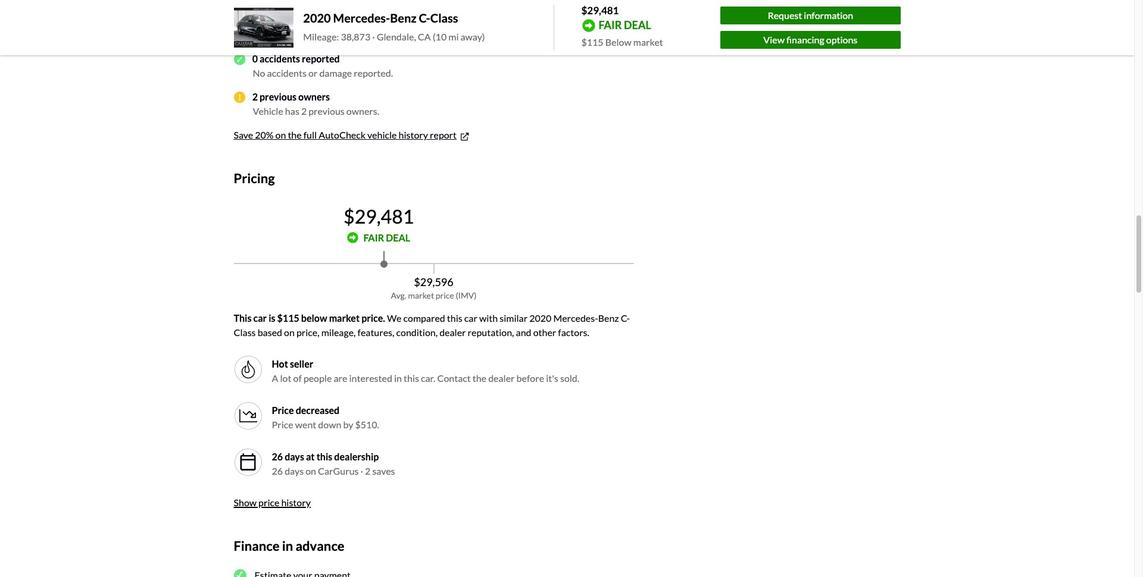 Task type: vqa. For each thing, say whether or not it's contained in the screenshot.
starting inside the '122 Great Deals out of 1,514 listings starting at'
no



Task type: describe. For each thing, give the bounding box(es) containing it.
based
[[258, 327, 282, 338]]

information
[[804, 9, 853, 21]]

hot seller image
[[234, 355, 262, 384]]

mercedes- inside 'we compared this car with similar 2020 mercedes-benz c- class based on price, mileage, features, condition, dealer reputation, and other factors.'
[[554, 313, 598, 324]]

1 horizontal spatial reported.
[[354, 68, 393, 79]]

vehicle
[[253, 106, 283, 117]]

0 accidents reported
[[252, 53, 340, 65]]

price,
[[297, 327, 320, 338]]

2 previous owners
[[252, 91, 330, 103]]

$29,596 avg. market price (imv)
[[391, 276, 477, 301]]

below
[[301, 313, 327, 324]]

compared
[[403, 313, 445, 324]]

26 days at this dealership image
[[234, 448, 262, 477]]

· inside 2020 mercedes-benz c-class mileage: 38,873 · glendale, ca (10 mi away)
[[372, 31, 375, 42]]

1 horizontal spatial history
[[399, 129, 428, 141]]

this inside hot seller a lot of people are interested in this car. contact the dealer before it's sold.
[[404, 373, 419, 384]]

and
[[516, 327, 532, 338]]

mi
[[449, 31, 459, 42]]

$29,596
[[414, 276, 454, 289]]

save
[[234, 129, 253, 141]]

accidents for 0
[[260, 53, 300, 65]]

avg.
[[391, 290, 407, 301]]

this
[[234, 313, 252, 324]]

interested
[[349, 373, 392, 384]]

1 vertical spatial previous
[[309, 106, 345, 117]]

dealer inside 'we compared this car with similar 2020 mercedes-benz c- class based on price, mileage, features, condition, dealer reputation, and other factors.'
[[440, 327, 466, 338]]

1 price from the top
[[272, 405, 294, 416]]

view financing options
[[764, 34, 858, 45]]

0 vertical spatial 2
[[252, 91, 258, 103]]

price.
[[362, 313, 385, 324]]

finance
[[234, 538, 280, 554]]

saves
[[372, 466, 395, 477]]

accidents for no
[[267, 68, 307, 79]]

2020 mercedes-benz c-class mileage: 38,873 · glendale, ca (10 mi away)
[[303, 11, 485, 42]]

reported
[[302, 53, 340, 65]]

this inside 'we compared this car with similar 2020 mercedes-benz c- class based on price, mileage, features, condition, dealer reputation, and other factors.'
[[447, 313, 463, 324]]

deal
[[386, 232, 410, 243]]

1 days from the top
[[285, 451, 304, 463]]

no accidents or damage reported.
[[253, 68, 393, 79]]

save 20% on the full autocheck vehicle history report
[[234, 129, 457, 141]]

1 car from the left
[[253, 313, 267, 324]]

title
[[279, 15, 296, 26]]

price decreased image
[[234, 402, 262, 430]]

factors.
[[558, 327, 590, 338]]

0 horizontal spatial history
[[281, 497, 311, 508]]

vdpalert image
[[234, 92, 245, 103]]

class inside 'we compared this car with similar 2020 mercedes-benz c- class based on price, mileage, features, condition, dealer reputation, and other factors.'
[[234, 327, 256, 338]]

down
[[318, 419, 341, 430]]

market for $29,596
[[408, 290, 434, 301]]

car inside 'we compared this car with similar 2020 mercedes-benz c- class based on price, mileage, features, condition, dealer reputation, and other factors.'
[[464, 313, 478, 324]]

save 20% on the full autocheck vehicle history report link
[[234, 129, 471, 142]]

vdpcheck image
[[234, 15, 245, 27]]

hot
[[272, 358, 288, 370]]

dealership
[[334, 451, 379, 463]]

$115 below market
[[582, 36, 663, 47]]

show price history link
[[234, 497, 311, 508]]

financing
[[787, 34, 825, 45]]

(10
[[433, 31, 447, 42]]

the inside hot seller a lot of people are interested in this car. contact the dealer before it's sold.
[[473, 373, 487, 384]]

request information button
[[721, 6, 901, 24]]

at
[[306, 451, 315, 463]]

damage
[[319, 68, 352, 79]]

condition,
[[396, 327, 438, 338]]

0 vertical spatial previous
[[260, 91, 297, 103]]

by
[[343, 419, 353, 430]]

sold.
[[560, 373, 580, 384]]

2 price from the top
[[272, 419, 293, 430]]

show
[[234, 497, 257, 508]]

vdpcheck image
[[234, 53, 245, 65]]

away)
[[461, 31, 485, 42]]

fair deal
[[599, 18, 651, 31]]

contact
[[437, 373, 471, 384]]

glendale,
[[377, 31, 416, 42]]

20%
[[255, 129, 274, 141]]

advance
[[296, 538, 345, 554]]

view financing options button
[[721, 31, 901, 49]]

autocheck
[[319, 129, 366, 141]]

pricing
[[234, 171, 275, 187]]

1 26 from the top
[[272, 451, 283, 463]]

we compared this car with similar 2020 mercedes-benz c- class based on price, mileage, features, condition, dealer reputation, and other factors.
[[234, 313, 630, 338]]

is
[[269, 313, 275, 324]]

2020 mercedes-benz c-class image
[[234, 8, 294, 48]]

deal
[[624, 18, 651, 31]]

owners.
[[346, 106, 379, 117]]

vehicle has 2 previous owners.
[[253, 106, 379, 117]]

issues
[[267, 29, 292, 41]]

full
[[304, 129, 317, 141]]

view
[[764, 34, 785, 45]]

c- inside 'we compared this car with similar 2020 mercedes-benz c- class based on price, mileage, features, condition, dealer reputation, and other factors.'
[[621, 313, 630, 324]]

market for $115
[[633, 36, 663, 47]]



Task type: locate. For each thing, give the bounding box(es) containing it.
hot seller a lot of people are interested in this car. contact the dealer before it's sold.
[[272, 358, 580, 384]]

0 horizontal spatial class
[[234, 327, 256, 338]]

car
[[253, 313, 267, 324], [464, 313, 478, 324]]

1 horizontal spatial mercedes-
[[554, 313, 598, 324]]

1 horizontal spatial the
[[473, 373, 487, 384]]

2 left saves
[[365, 466, 371, 477]]

1 horizontal spatial ·
[[372, 31, 375, 42]]

0 horizontal spatial $115
[[277, 313, 299, 324]]

1 horizontal spatial class
[[430, 11, 458, 25]]

dealer left before
[[488, 373, 515, 384]]

0 horizontal spatial reported.
[[294, 29, 333, 41]]

1 horizontal spatial previous
[[309, 106, 345, 117]]

owners
[[298, 91, 330, 103]]

benz inside 'we compared this car with similar 2020 mercedes-benz c- class based on price, mileage, features, condition, dealer reputation, and other factors.'
[[598, 313, 619, 324]]

mercedes- up '38,873'
[[333, 11, 390, 25]]

0 vertical spatial the
[[288, 129, 302, 141]]

finance in advance
[[234, 538, 345, 554]]

1 vertical spatial benz
[[598, 313, 619, 324]]

reported.
[[294, 29, 333, 41], [354, 68, 393, 79]]

history left the report
[[399, 129, 428, 141]]

0 vertical spatial history
[[399, 129, 428, 141]]

no issues reported.
[[253, 29, 333, 41]]

0 vertical spatial 26
[[272, 451, 283, 463]]

0 horizontal spatial this
[[317, 451, 332, 463]]

before
[[517, 373, 544, 384]]

1 horizontal spatial car
[[464, 313, 478, 324]]

reputation,
[[468, 327, 514, 338]]

2 inside 26 days at this dealership 26 days on cargurus · 2 saves
[[365, 466, 371, 477]]

show price history
[[234, 497, 311, 508]]

or
[[308, 68, 318, 79]]

0 horizontal spatial ·
[[361, 466, 363, 477]]

no for no issues reported.
[[253, 29, 265, 41]]

car.
[[421, 373, 436, 384]]

1 vertical spatial price
[[259, 497, 280, 508]]

1 vertical spatial dealer
[[488, 373, 515, 384]]

0 vertical spatial ·
[[372, 31, 375, 42]]

history
[[399, 129, 428, 141], [281, 497, 311, 508]]

price
[[272, 405, 294, 416], [272, 419, 293, 430]]

reported. right damage
[[354, 68, 393, 79]]

0 horizontal spatial dealer
[[440, 327, 466, 338]]

market down $29,596
[[408, 290, 434, 301]]

1 horizontal spatial 2020
[[530, 313, 552, 324]]

$29,481
[[582, 4, 619, 17], [344, 205, 414, 228]]

0 vertical spatial c-
[[419, 11, 430, 25]]

2 horizontal spatial 2
[[365, 466, 371, 477]]

0 vertical spatial no
[[253, 29, 265, 41]]

0 vertical spatial 2020
[[303, 11, 331, 25]]

clean title
[[252, 15, 296, 26]]

this down (imv)
[[447, 313, 463, 324]]

fair deal image
[[347, 232, 359, 244]]

0 horizontal spatial the
[[288, 129, 302, 141]]

lot
[[280, 373, 291, 384]]

on inside 'we compared this car with similar 2020 mercedes-benz c- class based on price, mileage, features, condition, dealer reputation, and other factors.'
[[284, 327, 295, 338]]

0 vertical spatial reported.
[[294, 29, 333, 41]]

26 days at this dealership 26 days on cargurus · 2 saves
[[272, 451, 395, 477]]

mileage:
[[303, 31, 339, 42]]

no
[[253, 29, 265, 41], [253, 68, 265, 79]]

price down lot
[[272, 405, 294, 416]]

no down 0
[[253, 68, 265, 79]]

c- inside 2020 mercedes-benz c-class mileage: 38,873 · glendale, ca (10 mi away)
[[419, 11, 430, 25]]

· inside 26 days at this dealership 26 days on cargurus · 2 saves
[[361, 466, 363, 477]]

price inside the $29,596 avg. market price (imv)
[[436, 290, 454, 301]]

benz inside 2020 mercedes-benz c-class mileage: 38,873 · glendale, ca (10 mi away)
[[390, 11, 417, 25]]

0 vertical spatial mercedes-
[[333, 11, 390, 25]]

in
[[394, 373, 402, 384], [282, 538, 293, 554]]

class inside 2020 mercedes-benz c-class mileage: 38,873 · glendale, ca (10 mi away)
[[430, 11, 458, 25]]

0 vertical spatial in
[[394, 373, 402, 384]]

cargurus
[[318, 466, 359, 477]]

(imv)
[[456, 290, 477, 301]]

0 vertical spatial on
[[275, 129, 286, 141]]

save 20% on the full autocheck vehicle history report image
[[459, 131, 471, 142]]

vehicle
[[367, 129, 397, 141]]

market inside the $29,596 avg. market price (imv)
[[408, 290, 434, 301]]

2 vertical spatial market
[[329, 313, 360, 324]]

we
[[387, 313, 402, 324]]

on inside 26 days at this dealership 26 days on cargurus · 2 saves
[[306, 466, 316, 477]]

1 vertical spatial ·
[[361, 466, 363, 477]]

2 vertical spatial this
[[317, 451, 332, 463]]

1 horizontal spatial $115
[[582, 36, 604, 47]]

1 horizontal spatial this
[[404, 373, 419, 384]]

on left price,
[[284, 327, 295, 338]]

hot seller image
[[238, 360, 258, 379]]

1 horizontal spatial $29,481
[[582, 4, 619, 17]]

1 vertical spatial c-
[[621, 313, 630, 324]]

0 horizontal spatial price
[[259, 497, 280, 508]]

accidents down 0 accidents reported
[[267, 68, 307, 79]]

1 horizontal spatial c-
[[621, 313, 630, 324]]

previous
[[260, 91, 297, 103], [309, 106, 345, 117]]

0 vertical spatial this
[[447, 313, 463, 324]]

$29,481 for $115
[[582, 4, 619, 17]]

1 vertical spatial accidents
[[267, 68, 307, 79]]

below
[[605, 36, 632, 47]]

2 26 from the top
[[272, 466, 283, 477]]

0 horizontal spatial in
[[282, 538, 293, 554]]

1 horizontal spatial price
[[436, 290, 454, 301]]

1 horizontal spatial market
[[408, 290, 434, 301]]

0 vertical spatial market
[[633, 36, 663, 47]]

1 vertical spatial history
[[281, 497, 311, 508]]

mileage,
[[321, 327, 356, 338]]

1 horizontal spatial 2
[[301, 106, 307, 117]]

0 vertical spatial class
[[430, 11, 458, 25]]

car left is
[[253, 313, 267, 324]]

similar
[[500, 313, 528, 324]]

2 horizontal spatial this
[[447, 313, 463, 324]]

1 vertical spatial in
[[282, 538, 293, 554]]

a
[[272, 373, 278, 384]]

of
[[293, 373, 302, 384]]

2020 up other
[[530, 313, 552, 324]]

$29,481 up fair
[[582, 4, 619, 17]]

in right finance
[[282, 538, 293, 554]]

2020
[[303, 11, 331, 25], [530, 313, 552, 324]]

features,
[[358, 327, 394, 338]]

price left went
[[272, 419, 293, 430]]

1 horizontal spatial benz
[[598, 313, 619, 324]]

2 vertical spatial on
[[306, 466, 316, 477]]

fair deal
[[364, 232, 410, 243]]

price right show
[[259, 497, 280, 508]]

the left full
[[288, 129, 302, 141]]

0 vertical spatial price
[[272, 405, 294, 416]]

fair
[[364, 232, 384, 243]]

1 vertical spatial the
[[473, 373, 487, 384]]

this inside 26 days at this dealership 26 days on cargurus · 2 saves
[[317, 451, 332, 463]]

2020 up mileage:
[[303, 11, 331, 25]]

previous down owners
[[309, 106, 345, 117]]

1 vertical spatial days
[[285, 466, 304, 477]]

clean
[[252, 15, 277, 26]]

on
[[275, 129, 286, 141], [284, 327, 295, 338], [306, 466, 316, 477]]

days up show price history link
[[285, 466, 304, 477]]

dealer inside hot seller a lot of people are interested in this car. contact the dealer before it's sold.
[[488, 373, 515, 384]]

0 horizontal spatial 2
[[252, 91, 258, 103]]

it's
[[546, 373, 558, 384]]

other
[[533, 327, 556, 338]]

2 no from the top
[[253, 68, 265, 79]]

0 horizontal spatial market
[[329, 313, 360, 324]]

no down clean in the left of the page
[[253, 29, 265, 41]]

this car is $115 below market price.
[[234, 313, 385, 324]]

fair
[[599, 18, 622, 31]]

2 car from the left
[[464, 313, 478, 324]]

options
[[826, 34, 858, 45]]

1 vertical spatial $115
[[277, 313, 299, 324]]

0 horizontal spatial c-
[[419, 11, 430, 25]]

1 vertical spatial class
[[234, 327, 256, 338]]

0 vertical spatial dealer
[[440, 327, 466, 338]]

this
[[447, 313, 463, 324], [404, 373, 419, 384], [317, 451, 332, 463]]

$29,481 up the fair
[[344, 205, 414, 228]]

has
[[285, 106, 299, 117]]

0 horizontal spatial 2020
[[303, 11, 331, 25]]

previous up vehicle
[[260, 91, 297, 103]]

market down deal on the top right of page
[[633, 36, 663, 47]]

$29,481 for fair deal
[[344, 205, 414, 228]]

car left with
[[464, 313, 478, 324]]

with
[[479, 313, 498, 324]]

$115 down fair
[[582, 36, 604, 47]]

report
[[430, 129, 457, 141]]

history up finance in advance
[[281, 497, 311, 508]]

0 horizontal spatial mercedes-
[[333, 11, 390, 25]]

on right 20%
[[275, 129, 286, 141]]

days
[[285, 451, 304, 463], [285, 466, 304, 477]]

no for no accidents or damage reported.
[[253, 68, 265, 79]]

$510.
[[355, 419, 379, 430]]

class down this
[[234, 327, 256, 338]]

0 horizontal spatial car
[[253, 313, 267, 324]]

mercedes-
[[333, 11, 390, 25], [554, 313, 598, 324]]

0 vertical spatial price
[[436, 290, 454, 301]]

$115 right is
[[277, 313, 299, 324]]

class
[[430, 11, 458, 25], [234, 327, 256, 338]]

26 days at this dealership image
[[238, 453, 258, 472]]

market
[[633, 36, 663, 47], [408, 290, 434, 301], [329, 313, 360, 324]]

request information
[[768, 9, 853, 21]]

price decreased image
[[238, 407, 258, 426]]

2 right vdpalert "icon"
[[252, 91, 258, 103]]

1 vertical spatial mercedes-
[[554, 313, 598, 324]]

1 vertical spatial 2
[[301, 106, 307, 117]]

price
[[436, 290, 454, 301], [259, 497, 280, 508]]

2 right has
[[301, 106, 307, 117]]

· down dealership
[[361, 466, 363, 477]]

1 vertical spatial price
[[272, 419, 293, 430]]

2020 inside 'we compared this car with similar 2020 mercedes-benz c- class based on price, mileage, features, condition, dealer reputation, and other factors.'
[[530, 313, 552, 324]]

38,873
[[341, 31, 371, 42]]

accidents down the issues
[[260, 53, 300, 65]]

in right interested
[[394, 373, 402, 384]]

on down at
[[306, 466, 316, 477]]

2 horizontal spatial market
[[633, 36, 663, 47]]

1 vertical spatial 26
[[272, 466, 283, 477]]

0 vertical spatial benz
[[390, 11, 417, 25]]

mercedes- inside 2020 mercedes-benz c-class mileage: 38,873 · glendale, ca (10 mi away)
[[333, 11, 390, 25]]

1 vertical spatial this
[[404, 373, 419, 384]]

days left at
[[285, 451, 304, 463]]

in inside hot seller a lot of people are interested in this car. contact the dealer before it's sold.
[[394, 373, 402, 384]]

reported. up reported at the left top of page
[[294, 29, 333, 41]]

people
[[304, 373, 332, 384]]

2020 inside 2020 mercedes-benz c-class mileage: 38,873 · glendale, ca (10 mi away)
[[303, 11, 331, 25]]

mercedes- up factors.
[[554, 313, 598, 324]]

0 horizontal spatial $29,481
[[344, 205, 414, 228]]

2 vertical spatial 2
[[365, 466, 371, 477]]

1 no from the top
[[253, 29, 265, 41]]

the right "contact" on the bottom of the page
[[473, 373, 487, 384]]

decreased
[[296, 405, 339, 416]]

are
[[334, 373, 347, 384]]

· right '38,873'
[[372, 31, 375, 42]]

1 vertical spatial on
[[284, 327, 295, 338]]

0 horizontal spatial benz
[[390, 11, 417, 25]]

seller
[[290, 358, 313, 370]]

0 vertical spatial $115
[[582, 36, 604, 47]]

this left car.
[[404, 373, 419, 384]]

1 vertical spatial no
[[253, 68, 265, 79]]

1 vertical spatial 2020
[[530, 313, 552, 324]]

ca
[[418, 31, 431, 42]]

0 horizontal spatial previous
[[260, 91, 297, 103]]

price decreased price went down by $510.
[[272, 405, 379, 430]]

1 vertical spatial $29,481
[[344, 205, 414, 228]]

1 horizontal spatial dealer
[[488, 373, 515, 384]]

class up (10
[[430, 11, 458, 25]]

0 vertical spatial accidents
[[260, 53, 300, 65]]

1 horizontal spatial in
[[394, 373, 402, 384]]

2
[[252, 91, 258, 103], [301, 106, 307, 117], [365, 466, 371, 477]]

1 vertical spatial reported.
[[354, 68, 393, 79]]

market up mileage,
[[329, 313, 360, 324]]

went
[[295, 419, 316, 430]]

2 days from the top
[[285, 466, 304, 477]]

0
[[252, 53, 258, 65]]

this right at
[[317, 451, 332, 463]]

request
[[768, 9, 802, 21]]

price down $29,596
[[436, 290, 454, 301]]

1 vertical spatial market
[[408, 290, 434, 301]]

0 vertical spatial days
[[285, 451, 304, 463]]

dealer down compared
[[440, 327, 466, 338]]

26
[[272, 451, 283, 463], [272, 466, 283, 477]]

0 vertical spatial $29,481
[[582, 4, 619, 17]]



